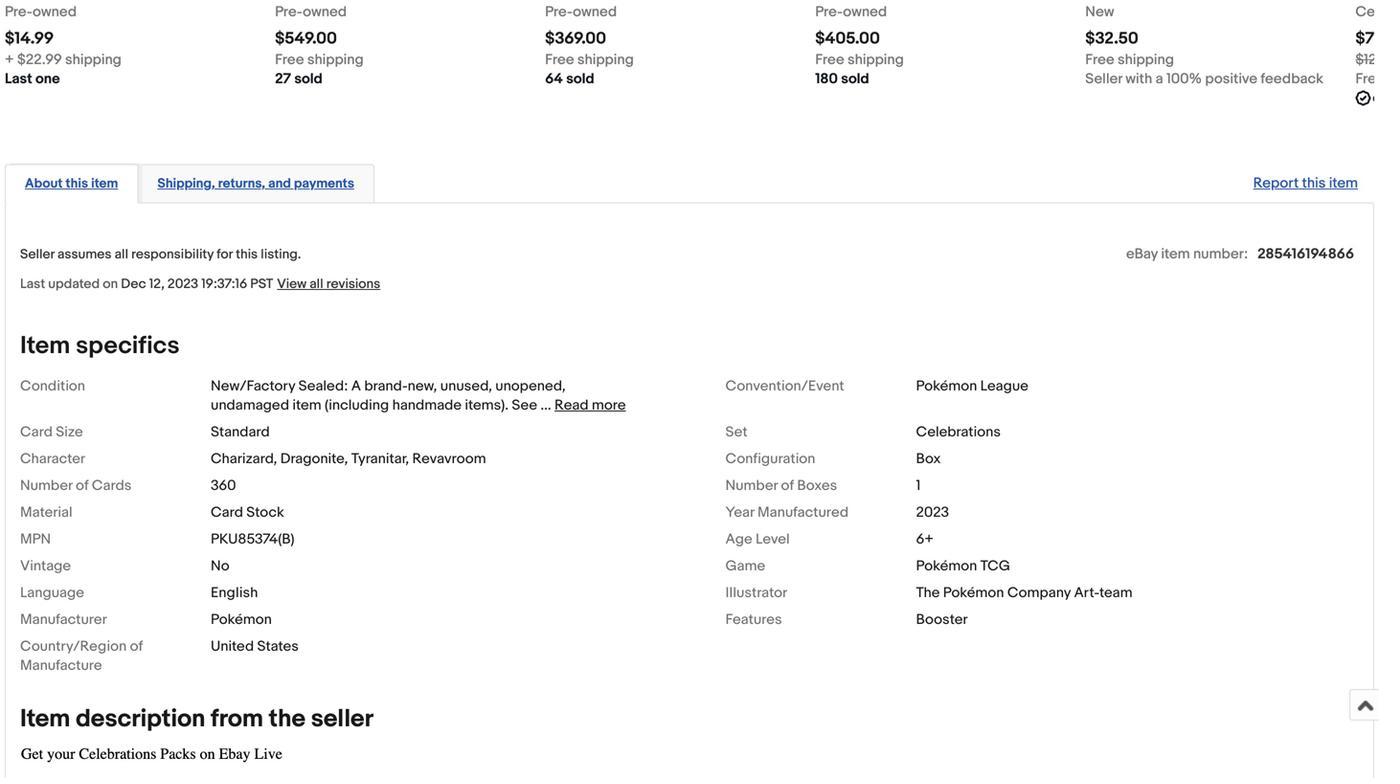 Task type: locate. For each thing, give the bounding box(es) containing it.
0 horizontal spatial of
[[76, 478, 89, 495]]

revavroom
[[412, 451, 486, 468]]

pre- for $405.00
[[816, 3, 843, 21]]

4 pre- from the left
[[816, 3, 843, 21]]

shipping, returns, and payments
[[157, 176, 354, 192]]

pre- up $405.00
[[816, 3, 843, 21]]

100%
[[1167, 70, 1202, 88]]

1 vertical spatial 2023
[[916, 504, 950, 522]]

seller assumes all responsibility for this listing.
[[20, 247, 301, 263]]

$129
[[1356, 51, 1380, 69]]

1 vertical spatial last
[[20, 276, 45, 293]]

positive
[[1206, 70, 1258, 88]]

shipping
[[65, 51, 122, 69], [307, 51, 364, 69], [578, 51, 634, 69], [848, 51, 904, 69], [1118, 51, 1175, 69]]

Free shipping text field
[[545, 50, 634, 69], [1086, 50, 1175, 69]]

sold inside pre-owned $549.00 free shipping 27 sold
[[294, 70, 323, 88]]

free shipping text field down $549.00 text field
[[275, 50, 364, 69]]

1 owned from the left
[[33, 3, 77, 21]]

number up year
[[726, 478, 778, 495]]

owned for $369.00
[[573, 3, 617, 21]]

of for manufacture
[[130, 638, 143, 656]]

item specifics
[[20, 331, 180, 361]]

12,
[[149, 276, 165, 293]]

0 vertical spatial item
[[20, 331, 70, 361]]

of left cards
[[76, 478, 89, 495]]

booster
[[916, 612, 968, 629]]

country/region
[[20, 638, 127, 656]]

pokémon up celebrations on the right bottom
[[916, 378, 978, 395]]

0 vertical spatial last
[[5, 70, 32, 88]]

pre-owned $14.99 + $22.99 shipping last one
[[5, 3, 122, 88]]

read more
[[555, 397, 626, 414]]

$369.00 text field
[[545, 29, 607, 49]]

2 horizontal spatial this
[[1303, 175, 1326, 192]]

1 item from the top
[[20, 331, 70, 361]]

pre-owned text field up $405.00
[[816, 2, 887, 22]]

all
[[115, 247, 128, 263], [310, 276, 324, 293]]

sold inside pre-owned $405.00 free shipping 180 sold
[[841, 70, 870, 88]]

card up character
[[20, 424, 53, 441]]

united states
[[211, 638, 299, 656]]

manufacturer
[[20, 612, 107, 629]]

with
[[1126, 70, 1153, 88]]

0 horizontal spatial free shipping text field
[[275, 50, 364, 69]]

art-
[[1074, 585, 1100, 602]]

cer $71 $129 free
[[1356, 3, 1380, 88]]

2 free shipping text field from the left
[[1086, 50, 1175, 69]]

1 vertical spatial card
[[211, 504, 243, 522]]

1 horizontal spatial all
[[310, 276, 324, 293]]

3 pre- from the left
[[545, 3, 573, 21]]

1 horizontal spatial sold
[[566, 70, 595, 88]]

item up the condition
[[20, 331, 70, 361]]

sold inside pre-owned $369.00 free shipping 64 sold
[[566, 70, 595, 88]]

owned inside pre-owned $405.00 free shipping 180 sold
[[843, 3, 887, 21]]

team
[[1100, 585, 1133, 602]]

2 pre-owned text field from the left
[[545, 2, 617, 22]]

free up 64
[[545, 51, 574, 69]]

1 horizontal spatial number
[[726, 478, 778, 495]]

1 horizontal spatial card
[[211, 504, 243, 522]]

on
[[103, 276, 118, 293]]

mpn
[[20, 531, 51, 548]]

pre- up $369.00
[[545, 3, 573, 21]]

180 sold text field
[[816, 69, 870, 89]]

shipping inside pre-owned $549.00 free shipping 27 sold
[[307, 51, 364, 69]]

pre- up $549.00 text field
[[275, 3, 303, 21]]

pre- for $549.00
[[275, 3, 303, 21]]

item description from the seller
[[20, 705, 374, 735]]

shipping up 'with'
[[1118, 51, 1175, 69]]

free inside pre-owned $405.00 free shipping 180 sold
[[816, 51, 845, 69]]

Pre-owned text field
[[5, 2, 77, 22], [545, 2, 617, 22], [816, 2, 887, 22]]

None text field
[[1373, 89, 1380, 108]]

pokémon league
[[916, 378, 1029, 395]]

free for $369.00
[[545, 51, 574, 69]]

5 shipping from the left
[[1118, 51, 1175, 69]]

2 sold from the left
[[566, 70, 595, 88]]

0 vertical spatial seller
[[1086, 70, 1123, 88]]

seller inside new $32.50 free shipping seller with a 100% positive feedback
[[1086, 70, 1123, 88]]

unopened,
[[496, 378, 566, 395]]

revisions
[[326, 276, 381, 293]]

item for item description from the seller
[[20, 705, 70, 735]]

pre- inside pre-owned $405.00 free shipping 180 sold
[[816, 3, 843, 21]]

2 horizontal spatial sold
[[841, 70, 870, 88]]

1 horizontal spatial free shipping text field
[[1086, 50, 1175, 69]]

this right about
[[66, 176, 88, 192]]

this right "for"
[[236, 247, 258, 263]]

free shipping text field for $32.50
[[1086, 50, 1175, 69]]

last left "updated"
[[20, 276, 45, 293]]

2 pre- from the left
[[275, 3, 303, 21]]

1 number from the left
[[20, 478, 72, 495]]

shipping down $369.00 text field on the left top of the page
[[578, 51, 634, 69]]

number
[[20, 478, 72, 495], [726, 478, 778, 495]]

card for card size
[[20, 424, 53, 441]]

tyranitar,
[[351, 451, 409, 468]]

2 horizontal spatial pre-owned text field
[[816, 2, 887, 22]]

handmade
[[392, 397, 462, 414]]

0 vertical spatial 2023
[[168, 276, 198, 293]]

pre- up $14.99 text field
[[5, 3, 33, 21]]

pre-owned text field up $369.00
[[545, 2, 617, 22]]

this right report
[[1303, 175, 1326, 192]]

0 vertical spatial card
[[20, 424, 53, 441]]

seller up "updated"
[[20, 247, 54, 263]]

2023 right 12,
[[168, 276, 198, 293]]

4 shipping from the left
[[848, 51, 904, 69]]

Last one text field
[[5, 69, 60, 89]]

of inside country/region of manufacture
[[130, 638, 143, 656]]

2 number from the left
[[726, 478, 778, 495]]

free up 180
[[816, 51, 845, 69]]

0 horizontal spatial free shipping text field
[[545, 50, 634, 69]]

shipping inside pre-owned $405.00 free shipping 180 sold
[[848, 51, 904, 69]]

sold right 27
[[294, 70, 323, 88]]

tab list
[[5, 161, 1375, 204]]

item inside new/factory sealed: a brand-new, unused, unopened, undamaged item (including handmade items). see ...
[[293, 397, 322, 414]]

0 horizontal spatial seller
[[20, 247, 54, 263]]

1 pre-owned text field from the left
[[5, 2, 77, 22]]

3 pre-owned text field from the left
[[816, 2, 887, 22]]

this inside about this item button
[[66, 176, 88, 192]]

pokémon down english
[[211, 612, 272, 629]]

$22.99
[[17, 51, 62, 69]]

last down +
[[5, 70, 32, 88]]

shipping for $405.00
[[848, 51, 904, 69]]

english
[[211, 585, 258, 602]]

4 owned from the left
[[843, 3, 887, 21]]

0 horizontal spatial 2023
[[168, 276, 198, 293]]

pst
[[250, 276, 273, 293]]

one
[[35, 70, 60, 88]]

0 vertical spatial all
[[115, 247, 128, 263]]

owned for $405.00
[[843, 3, 887, 21]]

1 sold from the left
[[294, 70, 323, 88]]

pre-owned text field for $14.99
[[5, 2, 77, 22]]

2 owned from the left
[[303, 3, 347, 21]]

free shipping text field down $405.00 text field
[[816, 50, 904, 69]]

1 shipping from the left
[[65, 51, 122, 69]]

free inside pre-owned $549.00 free shipping 27 sold
[[275, 51, 304, 69]]

a
[[1156, 70, 1164, 88]]

27 sold text field
[[275, 69, 323, 89]]

description
[[76, 705, 205, 735]]

New text field
[[1086, 2, 1115, 22]]

pokémon
[[916, 378, 978, 395], [916, 558, 978, 575], [943, 585, 1005, 602], [211, 612, 272, 629]]

owned up the $14.99
[[33, 3, 77, 21]]

manufactured
[[758, 504, 849, 522]]

0 horizontal spatial sold
[[294, 70, 323, 88]]

owned up $549.00 text field
[[303, 3, 347, 21]]

1 horizontal spatial pre-owned text field
[[545, 2, 617, 22]]

free shipping text field for $405.00
[[816, 50, 904, 69]]

pre- inside pre-owned $369.00 free shipping 64 sold
[[545, 3, 573, 21]]

2 shipping from the left
[[307, 51, 364, 69]]

view
[[277, 276, 307, 293]]

pre-owned text field up $14.99 text field
[[5, 2, 77, 22]]

item right about
[[91, 176, 118, 192]]

pre-
[[5, 3, 33, 21], [275, 3, 303, 21], [545, 3, 573, 21], [816, 3, 843, 21]]

pku85374(b)
[[211, 531, 295, 548]]

Free text field
[[1356, 69, 1380, 89]]

number up material
[[20, 478, 72, 495]]

0 horizontal spatial this
[[66, 176, 88, 192]]

free shipping text field down $369.00 text field on the left top of the page
[[545, 50, 634, 69]]

free down $32.50
[[1086, 51, 1115, 69]]

item for item specifics
[[20, 331, 70, 361]]

0 horizontal spatial all
[[115, 247, 128, 263]]

card down 360
[[211, 504, 243, 522]]

0 horizontal spatial pre-owned text field
[[5, 2, 77, 22]]

box
[[916, 451, 941, 468]]

no
[[211, 558, 230, 575]]

1
[[916, 478, 921, 495]]

this
[[1303, 175, 1326, 192], [66, 176, 88, 192], [236, 247, 258, 263]]

sold for $405.00
[[841, 70, 870, 88]]

free inside pre-owned $369.00 free shipping 64 sold
[[545, 51, 574, 69]]

sold for $549.00
[[294, 70, 323, 88]]

$32.50
[[1086, 29, 1139, 49]]

responsibility
[[131, 247, 214, 263]]

0 horizontal spatial card
[[20, 424, 53, 441]]

shipping right $22.99
[[65, 51, 122, 69]]

$32.50 text field
[[1086, 29, 1139, 49]]

0 horizontal spatial number
[[20, 478, 72, 495]]

illustrator
[[726, 585, 788, 602]]

of right country/region
[[130, 638, 143, 656]]

age
[[726, 531, 753, 548]]

item
[[20, 331, 70, 361], [20, 705, 70, 735]]

2 free shipping text field from the left
[[816, 50, 904, 69]]

1 horizontal spatial of
[[130, 638, 143, 656]]

180
[[816, 70, 838, 88]]

1 horizontal spatial free shipping text field
[[816, 50, 904, 69]]

owned up $405.00
[[843, 3, 887, 21]]

Free shipping text field
[[275, 50, 364, 69], [816, 50, 904, 69]]

charizard, dragonite, tyranitar, revavroom
[[211, 451, 486, 468]]

2 horizontal spatial of
[[781, 478, 794, 495]]

item down the manufacture
[[20, 705, 70, 735]]

pre- inside pre-owned $14.99 + $22.99 shipping last one
[[5, 3, 33, 21]]

standard
[[211, 424, 270, 441]]

$549.00
[[275, 29, 337, 49]]

sold right 64
[[566, 70, 595, 88]]

pokémon for pokémon tcg
[[916, 558, 978, 575]]

1 horizontal spatial seller
[[1086, 70, 1123, 88]]

seller
[[311, 705, 374, 735]]

updated
[[48, 276, 100, 293]]

number of cards
[[20, 478, 132, 495]]

shipping down $549.00 text field
[[307, 51, 364, 69]]

size
[[56, 424, 83, 441]]

1 vertical spatial seller
[[20, 247, 54, 263]]

pokémon up the
[[916, 558, 978, 575]]

manufacture
[[20, 658, 102, 675]]

brand-
[[364, 378, 408, 395]]

Pre-owned text field
[[275, 2, 347, 22]]

item right report
[[1330, 175, 1359, 192]]

all up on
[[115, 247, 128, 263]]

3 shipping from the left
[[578, 51, 634, 69]]

owned
[[33, 3, 77, 21], [303, 3, 347, 21], [573, 3, 617, 21], [843, 3, 887, 21]]

last updated on dec 12, 2023 19:37:16 pst view all revisions
[[20, 276, 381, 293]]

1 vertical spatial item
[[20, 705, 70, 735]]

sold right 180
[[841, 70, 870, 88]]

of up year manufactured
[[781, 478, 794, 495]]

1 vertical spatial all
[[310, 276, 324, 293]]

free up 27
[[275, 51, 304, 69]]

1 free shipping text field from the left
[[545, 50, 634, 69]]

new
[[1086, 3, 1115, 21]]

shipping down $405.00 text field
[[848, 51, 904, 69]]

for
[[217, 247, 233, 263]]

boxes
[[797, 478, 838, 495]]

2 item from the top
[[20, 705, 70, 735]]

pre- inside pre-owned $549.00 free shipping 27 sold
[[275, 3, 303, 21]]

shipping inside pre-owned $369.00 free shipping 64 sold
[[578, 51, 634, 69]]

owned inside pre-owned $14.99 + $22.99 shipping last one
[[33, 3, 77, 21]]

ebay
[[1127, 246, 1158, 263]]

owned up $369.00
[[573, 3, 617, 21]]

all right view
[[310, 276, 324, 293]]

shipping inside pre-owned $14.99 + $22.99 shipping last one
[[65, 51, 122, 69]]

1 pre- from the left
[[5, 3, 33, 21]]

3 owned from the left
[[573, 3, 617, 21]]

3 sold from the left
[[841, 70, 870, 88]]

pokémon tcg
[[916, 558, 1011, 575]]

free for $405.00
[[816, 51, 845, 69]]

free shipping text field up 'with'
[[1086, 50, 1175, 69]]

1 free shipping text field from the left
[[275, 50, 364, 69]]

2023 up 6+ at the bottom
[[916, 504, 950, 522]]

this inside report this item link
[[1303, 175, 1326, 192]]

owned inside pre-owned $369.00 free shipping 64 sold
[[573, 3, 617, 21]]

number for number of cards
[[20, 478, 72, 495]]

seller left 'with'
[[1086, 70, 1123, 88]]

owned inside pre-owned $549.00 free shipping 27 sold
[[303, 3, 347, 21]]

from
[[211, 705, 263, 735]]

item down sealed:
[[293, 397, 322, 414]]



Task type: describe. For each thing, give the bounding box(es) containing it.
shipping for $369.00
[[578, 51, 634, 69]]

card for card stock
[[211, 504, 243, 522]]

listing.
[[261, 247, 301, 263]]

tab list containing about this item
[[5, 161, 1375, 204]]

1 horizontal spatial 2023
[[916, 504, 950, 522]]

...
[[541, 397, 552, 414]]

pre-owned text field for $405.00
[[816, 2, 887, 22]]

report this item link
[[1244, 165, 1368, 202]]

free shipping text field for $369.00
[[545, 50, 634, 69]]

$14.99 text field
[[5, 29, 54, 49]]

items).
[[465, 397, 509, 414]]

new/factory sealed: a brand-new, unused, unopened, undamaged item (including handmade items). see ...
[[211, 378, 566, 414]]

sealed:
[[299, 378, 348, 395]]

read
[[555, 397, 589, 414]]

$369.00
[[545, 29, 607, 49]]

6+
[[916, 531, 934, 548]]

assumes
[[57, 247, 112, 263]]

of for cards
[[76, 478, 89, 495]]

$549.00 text field
[[275, 29, 337, 49]]

year manufactured
[[726, 504, 849, 522]]

number for number of boxes
[[726, 478, 778, 495]]

shipping,
[[157, 176, 215, 192]]

pre-owned $369.00 free shipping 64 sold
[[545, 3, 634, 88]]

features
[[726, 612, 782, 629]]

level
[[756, 531, 790, 548]]

27
[[275, 70, 291, 88]]

this for report
[[1303, 175, 1326, 192]]

owned for $549.00
[[303, 3, 347, 21]]

pokémon for pokémon league
[[916, 378, 978, 395]]

states
[[257, 638, 299, 656]]

view all revisions link
[[273, 275, 381, 293]]

character
[[20, 451, 85, 468]]

dragonite,
[[280, 451, 348, 468]]

undamaged
[[211, 397, 289, 414]]

shipping for $549.00
[[307, 51, 364, 69]]

free shipping text field for $549.00
[[275, 50, 364, 69]]

pokémon down pokémon tcg
[[943, 585, 1005, 602]]

this for about
[[66, 176, 88, 192]]

more
[[592, 397, 626, 414]]

Cer text field
[[1356, 2, 1380, 22]]

new $32.50 free shipping seller with a 100% positive feedback
[[1086, 3, 1324, 88]]

tcg
[[981, 558, 1011, 575]]

number of boxes
[[726, 478, 838, 495]]

new/factory
[[211, 378, 295, 395]]

shipping, returns, and payments button
[[157, 175, 354, 193]]

unused,
[[441, 378, 492, 395]]

a
[[351, 378, 361, 395]]

configuration
[[726, 451, 816, 468]]

league
[[981, 378, 1029, 395]]

pre- for $369.00
[[545, 3, 573, 21]]

item inside button
[[91, 176, 118, 192]]

game
[[726, 558, 766, 575]]

$405.00 text field
[[816, 29, 880, 49]]

and
[[268, 176, 291, 192]]

1 horizontal spatial this
[[236, 247, 258, 263]]

new,
[[408, 378, 437, 395]]

+ $22.99 shipping text field
[[5, 50, 122, 69]]

report
[[1254, 175, 1299, 192]]

pre- for $14.99
[[5, 3, 33, 21]]

about
[[25, 176, 63, 192]]

owned for $14.99
[[33, 3, 77, 21]]

see
[[512, 397, 538, 414]]

free inside new $32.50 free shipping seller with a 100% positive feedback
[[1086, 51, 1115, 69]]

pre-owned $405.00 free shipping 180 sold
[[816, 3, 904, 88]]

of for boxes
[[781, 478, 794, 495]]

shipping inside new $32.50 free shipping seller with a 100% positive feedback
[[1118, 51, 1175, 69]]

$71
[[1356, 29, 1380, 49]]

language
[[20, 585, 84, 602]]

sold for $369.00
[[566, 70, 595, 88]]

returns,
[[218, 176, 265, 192]]

cards
[[92, 478, 132, 495]]

last inside pre-owned $14.99 + $22.99 shipping last one
[[5, 70, 32, 88]]

previous price $129.99 45% off text field
[[1356, 50, 1380, 69]]

(including
[[325, 397, 389, 414]]

pre-owned text field for $369.00
[[545, 2, 617, 22]]

free for $549.00
[[275, 51, 304, 69]]

specifics
[[76, 331, 180, 361]]

report this item
[[1254, 175, 1359, 192]]

year
[[726, 504, 755, 522]]

free down $129
[[1356, 70, 1380, 88]]

the
[[916, 585, 940, 602]]

number:
[[1194, 246, 1248, 263]]

vintage
[[20, 558, 71, 575]]

item right the ebay
[[1162, 246, 1191, 263]]

ebay item number: 285416194866
[[1127, 246, 1355, 263]]

64 sold text field
[[545, 69, 595, 89]]

card size
[[20, 424, 83, 441]]

64
[[545, 70, 563, 88]]

payments
[[294, 176, 354, 192]]

$14.99
[[5, 29, 54, 49]]

united
[[211, 638, 254, 656]]

company
[[1008, 585, 1071, 602]]

feedback
[[1261, 70, 1324, 88]]

country/region of manufacture
[[20, 638, 143, 675]]

Seller with a 100% positive feedback text field
[[1086, 69, 1324, 89]]

material
[[20, 504, 72, 522]]

condition
[[20, 378, 85, 395]]

age level
[[726, 531, 790, 548]]

pokémon for pokémon
[[211, 612, 272, 629]]

celebrations
[[916, 424, 1001, 441]]

$71 text field
[[1356, 29, 1380, 49]]

cer
[[1356, 3, 1380, 21]]

the pokémon company art-team
[[916, 585, 1133, 602]]

read more button
[[555, 397, 626, 414]]

19:37:16
[[201, 276, 247, 293]]



Task type: vqa. For each thing, say whether or not it's contained in the screenshot.
feedback
yes



